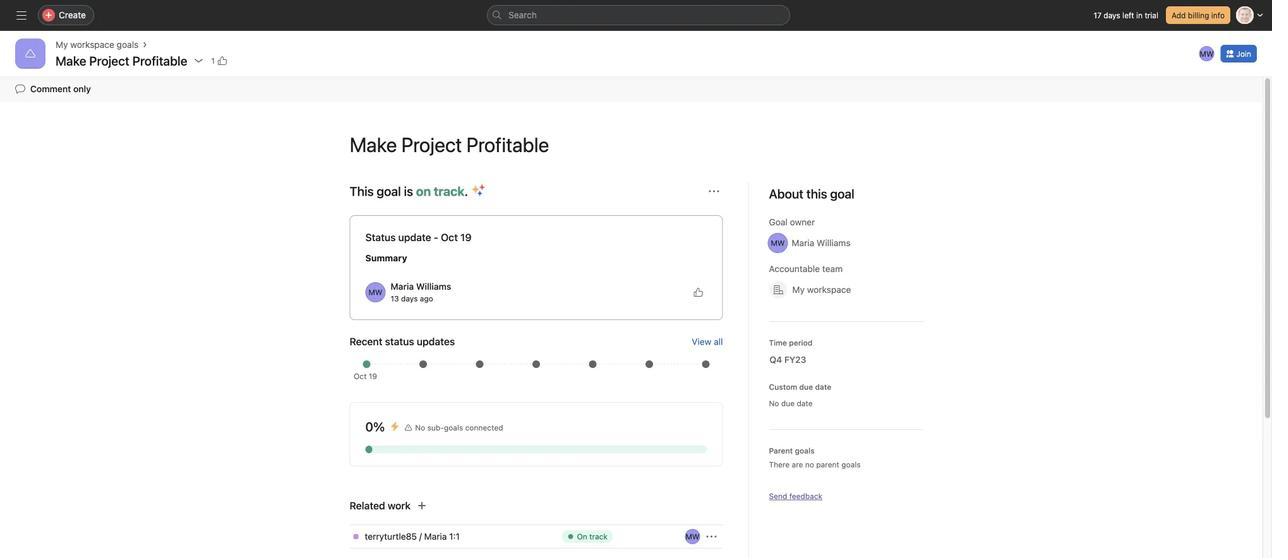 Task type: locate. For each thing, give the bounding box(es) containing it.
1 vertical spatial make project profitable
[[350, 133, 549, 157]]

1 vertical spatial project profitable
[[401, 133, 549, 157]]

project profitable
[[89, 53, 187, 68], [401, 133, 549, 157]]

terryturtle85 / maria 1:1
[[365, 532, 460, 542]]

0 vertical spatial due
[[799, 383, 813, 392]]

2 horizontal spatial maria
[[792, 238, 814, 248]]

oct
[[354, 372, 367, 381]]

0 horizontal spatial days
[[401, 294, 418, 303]]

1 horizontal spatial date
[[815, 383, 831, 392]]

left
[[1123, 11, 1134, 20]]

no
[[805, 460, 814, 469]]

project profitable up .
[[401, 133, 549, 157]]

no down custom
[[769, 399, 779, 408]]

terryturtle85 / maria 1:1 link
[[365, 530, 542, 544]]

0 vertical spatial maria
[[792, 238, 814, 248]]

1 horizontal spatial make project profitable
[[350, 133, 549, 157]]

my workspace goals
[[56, 39, 139, 50]]

workspace inside dropdown button
[[807, 285, 851, 295]]

mw left show options icon
[[686, 532, 700, 541]]

make project profitable down my workspace goals link
[[56, 53, 187, 68]]

days right 13
[[401, 294, 418, 303]]

mw left join button
[[1200, 49, 1214, 58]]

1 vertical spatial days
[[401, 294, 418, 303]]

williams
[[817, 238, 851, 248], [416, 281, 451, 292]]

1 horizontal spatial days
[[1104, 11, 1120, 20]]

date
[[815, 383, 831, 392], [797, 399, 813, 408]]

billing
[[1188, 11, 1209, 20]]

no for 0%
[[415, 424, 425, 432]]

0 horizontal spatial no
[[415, 424, 425, 432]]

1 vertical spatial make
[[350, 133, 397, 157]]

maria up 13
[[391, 281, 414, 292]]

in
[[1136, 11, 1143, 20]]

1 vertical spatial date
[[797, 399, 813, 408]]

oct 19
[[354, 372, 377, 381]]

1 horizontal spatial due
[[799, 383, 813, 392]]

0 horizontal spatial my
[[56, 39, 68, 50]]

1 horizontal spatial project profitable
[[401, 133, 549, 157]]

0 horizontal spatial workspace
[[70, 39, 114, 50]]

mw button left join button
[[1198, 45, 1216, 63]]

workspace down team
[[807, 285, 851, 295]]

1 vertical spatial maria
[[391, 281, 414, 292]]

maria down owner
[[792, 238, 814, 248]]

goal
[[769, 217, 788, 227]]

0 horizontal spatial track
[[434, 184, 465, 199]]

0 vertical spatial workspace
[[70, 39, 114, 50]]

this goal is on track .
[[350, 184, 468, 199]]

make up comment only
[[56, 53, 86, 68]]

due down custom
[[781, 399, 795, 408]]

0 vertical spatial date
[[815, 383, 831, 392]]

date down q4 fy23 dropdown button
[[815, 383, 831, 392]]

my inside dropdown button
[[792, 285, 805, 295]]

0 horizontal spatial williams
[[416, 281, 451, 292]]

parent
[[816, 460, 839, 469]]

related work
[[350, 500, 411, 512]]

date for no due date
[[797, 399, 813, 408]]

no
[[769, 399, 779, 408], [415, 424, 425, 432]]

summary
[[365, 253, 407, 263]]

0 horizontal spatial due
[[781, 399, 795, 408]]

0 vertical spatial project profitable
[[89, 53, 187, 68]]

williams inside 'maria williams 13 days ago'
[[416, 281, 451, 292]]

no left the "sub-"
[[415, 424, 425, 432]]

0 vertical spatial williams
[[817, 238, 851, 248]]

0 horizontal spatial mw button
[[684, 529, 701, 544]]

2 vertical spatial maria
[[424, 532, 447, 542]]

1 vertical spatial my
[[792, 285, 805, 295]]

view all
[[692, 337, 723, 347]]

connected
[[465, 424, 503, 432]]

maria inside terryturtle85 / maria 1:1 link
[[424, 532, 447, 542]]

0 vertical spatial my
[[56, 39, 68, 50]]

17 days left in trial
[[1094, 11, 1158, 20]]

date down the custom due date
[[797, 399, 813, 408]]

1 vertical spatial williams
[[416, 281, 451, 292]]

days right 17 on the top of the page
[[1104, 11, 1120, 20]]

send
[[769, 492, 787, 501]]

maria right /
[[424, 532, 447, 542]]

oct 19
[[441, 232, 472, 244]]

period
[[789, 339, 813, 347]]

0 horizontal spatial date
[[797, 399, 813, 408]]

1 horizontal spatial track
[[589, 532, 608, 541]]

0 vertical spatial make project profitable
[[56, 53, 187, 68]]

due up the no due date in the bottom right of the page
[[799, 383, 813, 392]]

my workspace
[[792, 285, 851, 295]]

mw left 13
[[369, 288, 383, 297]]

make project profitable
[[56, 53, 187, 68], [350, 133, 549, 157]]

williams up ago
[[416, 281, 451, 292]]

owner
[[790, 217, 815, 227]]

-
[[434, 232, 438, 244]]

make up this
[[350, 133, 397, 157]]

custom
[[769, 383, 797, 392]]

my for my workspace goals
[[56, 39, 68, 50]]

my down accountable
[[792, 285, 805, 295]]

0 vertical spatial no
[[769, 399, 779, 408]]

workspace for my workspace
[[807, 285, 851, 295]]

join button
[[1221, 45, 1257, 63]]

accountable
[[769, 264, 820, 274]]

mw down goal
[[771, 239, 785, 248]]

0 horizontal spatial maria
[[391, 281, 414, 292]]

mw button
[[1198, 45, 1216, 63], [684, 529, 701, 544]]

1 horizontal spatial maria
[[424, 532, 447, 542]]

this goal
[[806, 186, 854, 201]]

q4 fy23 button
[[761, 349, 827, 371]]

maria for maria williams 13 days ago
[[391, 281, 414, 292]]

days
[[1104, 11, 1120, 20], [401, 294, 418, 303]]

1 horizontal spatial make
[[350, 133, 397, 157]]

project profitable down my workspace goals link
[[89, 53, 187, 68]]

workspace down create
[[70, 39, 114, 50]]

1 vertical spatial due
[[781, 399, 795, 408]]

this
[[350, 184, 374, 199]]

maria inside 'maria williams 13 days ago'
[[391, 281, 414, 292]]

my for my workspace
[[792, 285, 805, 295]]

0 horizontal spatial make project profitable
[[56, 53, 187, 68]]

due for custom
[[799, 383, 813, 392]]

my down create dropdown button
[[56, 39, 68, 50]]

track
[[434, 184, 465, 199], [589, 532, 608, 541]]

search button
[[487, 5, 790, 25]]

1 horizontal spatial mw button
[[1198, 45, 1216, 63]]

on
[[416, 184, 431, 199]]

1 horizontal spatial no
[[769, 399, 779, 408]]

mw inside latest status update element
[[369, 288, 383, 297]]

1 horizontal spatial williams
[[817, 238, 851, 248]]

0 vertical spatial days
[[1104, 11, 1120, 20]]

workspace
[[70, 39, 114, 50], [807, 285, 851, 295]]

goals
[[117, 39, 139, 50], [444, 424, 463, 432], [795, 447, 815, 455], [842, 460, 861, 469]]

all
[[714, 337, 723, 347]]

maria williams link
[[391, 281, 451, 292]]

0 vertical spatial mw button
[[1198, 45, 1216, 63]]

mw
[[1200, 49, 1214, 58], [771, 239, 785, 248], [369, 288, 383, 297], [686, 532, 700, 541]]

1 vertical spatial no
[[415, 424, 425, 432]]

williams up team
[[817, 238, 851, 248]]

due
[[799, 383, 813, 392], [781, 399, 795, 408]]

mw button left show options icon
[[684, 529, 701, 544]]

no due date
[[769, 399, 813, 408]]

1 vertical spatial workspace
[[807, 285, 851, 295]]

maria
[[792, 238, 814, 248], [391, 281, 414, 292], [424, 532, 447, 542]]

1 horizontal spatial my
[[792, 285, 805, 295]]

0 horizontal spatial make
[[56, 53, 86, 68]]

make project profitable up .
[[350, 133, 549, 157]]

1 horizontal spatial workspace
[[807, 285, 851, 295]]

only
[[73, 84, 91, 94]]

my
[[56, 39, 68, 50], [792, 285, 805, 295]]



Task type: describe. For each thing, give the bounding box(es) containing it.
create button
[[38, 5, 94, 25]]

on
[[577, 532, 587, 541]]

add billing info
[[1172, 11, 1225, 20]]

feedback
[[789, 492, 823, 501]]

0 vertical spatial track
[[434, 184, 465, 199]]

/
[[419, 532, 422, 542]]

1 vertical spatial track
[[589, 532, 608, 541]]

goal
[[377, 184, 401, 199]]

.
[[465, 184, 468, 199]]

my workspace button
[[764, 279, 857, 301]]

terryturtle85
[[365, 532, 417, 542]]

update
[[398, 232, 431, 244]]

sub-
[[427, 424, 444, 432]]

create
[[59, 10, 86, 20]]

comment only
[[30, 84, 91, 94]]

add billing info button
[[1166, 6, 1230, 24]]

parent goals there are no parent goals
[[769, 447, 861, 469]]

recent status updates
[[350, 336, 455, 348]]

view all button
[[692, 337, 723, 347]]

join
[[1236, 49, 1251, 58]]

send feedback link
[[769, 491, 823, 502]]

team
[[822, 264, 843, 274]]

about this goal
[[769, 186, 854, 201]]

parent
[[769, 447, 793, 455]]

info
[[1211, 11, 1225, 20]]

19
[[369, 372, 377, 381]]

expand sidebar image
[[16, 10, 27, 20]]

workspace for my workspace goals
[[70, 39, 114, 50]]

maria williams
[[792, 238, 851, 248]]

status update - oct 19
[[365, 232, 472, 244]]

williams for maria williams 13 days ago
[[416, 281, 451, 292]]

due for no
[[781, 399, 795, 408]]

fy23
[[785, 355, 806, 365]]

is
[[404, 184, 413, 199]]

17
[[1094, 11, 1102, 20]]

add supporting work image
[[417, 501, 427, 511]]

view
[[692, 337, 711, 347]]

status updates
[[385, 336, 455, 348]]

time period
[[769, 339, 813, 347]]

comment
[[30, 84, 71, 94]]

q4
[[770, 355, 782, 365]]

goal owner
[[769, 217, 815, 227]]

0%
[[365, 419, 385, 434]]

days inside 'maria williams 13 days ago'
[[401, 294, 418, 303]]

custom due date
[[769, 383, 831, 392]]

time
[[769, 339, 787, 347]]

0 horizontal spatial project profitable
[[89, 53, 187, 68]]

send feedback
[[769, 492, 823, 501]]

add
[[1172, 11, 1186, 20]]

q4 fy23
[[770, 355, 806, 365]]

on track
[[577, 532, 608, 541]]

trial
[[1145, 11, 1158, 20]]

maria for maria williams
[[792, 238, 814, 248]]

request status update image
[[709, 186, 719, 196]]

date for custom due date
[[815, 383, 831, 392]]

1:1
[[449, 532, 460, 542]]

accountable team
[[769, 264, 843, 274]]

1 vertical spatial mw button
[[684, 529, 701, 544]]

maria williams 13 days ago
[[391, 281, 451, 303]]

are
[[792, 460, 803, 469]]

0 vertical spatial make
[[56, 53, 86, 68]]

latest status update element
[[350, 215, 723, 320]]

ago
[[420, 294, 433, 303]]

1 button
[[208, 52, 231, 69]]

status
[[365, 232, 396, 244]]

search list box
[[487, 5, 790, 25]]

recent
[[350, 336, 382, 348]]

search
[[508, 10, 537, 20]]

show options image
[[707, 532, 717, 542]]

no for time period
[[769, 399, 779, 408]]

about
[[769, 186, 804, 201]]

0 likes. click to like this task image
[[693, 287, 703, 298]]

my workspace goals link
[[56, 38, 139, 52]]

no sub-goals connected
[[415, 424, 503, 432]]

13
[[391, 294, 399, 303]]

there
[[769, 460, 790, 469]]

1
[[211, 56, 215, 65]]

williams for maria williams
[[817, 238, 851, 248]]

show options image
[[194, 56, 204, 66]]



Task type: vqa. For each thing, say whether or not it's contained in the screenshot.
Project inside button
no



